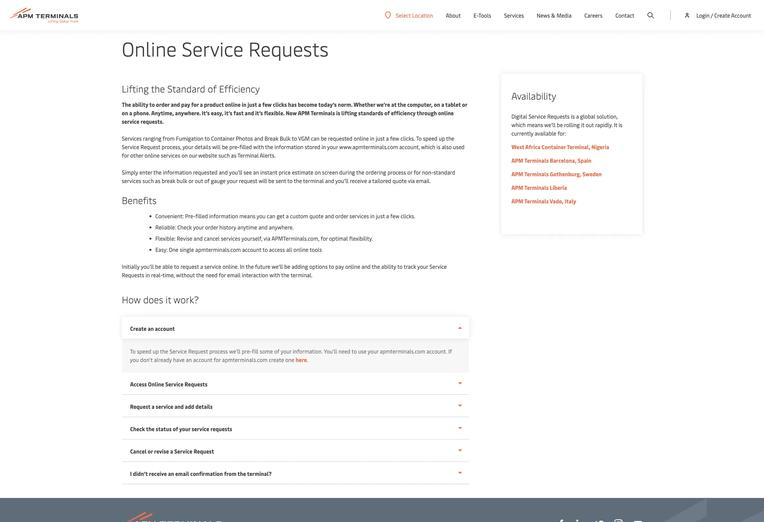 Task type: describe. For each thing, give the bounding box(es) containing it.
stored
[[305, 143, 321, 151]]

2 horizontal spatial account
[[242, 246, 262, 253]]

apm for apm terminals vado, italy
[[512, 197, 524, 205]]

product
[[204, 101, 224, 108]]

future
[[255, 263, 271, 270]]

online right all
[[294, 246, 309, 253]]

anywhere. inside the ability to order and pay for a product online in just a few clicks has become today's norm. whether we're at the computer, on a tablet or on a phone. anytime, anywhere. it's easy, it's fast and it's flexible. now apm terminals is lifting standards of efficiency through online service requests.
[[175, 109, 201, 117]]

ordering
[[366, 169, 387, 176]]

tailored
[[373, 177, 392, 185]]

service inside initially you'll be able to request a service online. in the future we'll be adding options to pay online and the ability to track your service requests in real-time, without the need for email interaction with the terminal.
[[430, 263, 447, 270]]

the down flexibility.
[[372, 263, 380, 270]]

1 it's from the left
[[225, 109, 233, 117]]

currently
[[512, 130, 534, 137]]

be inside the simply enter the information requested and you'll see an instant price estimate on screen during the ordering process or for non-standard services such as break bulk or out of gauge your request will be sent to the terminal and you'll receive a tailored quote via email.
[[269, 177, 275, 185]]

for inside initially you'll be able to request a service online. in the future we'll be adding options to pay online and the ability to track your service requests in real-time, without the need for email interaction with the terminal.
[[219, 271, 226, 279]]

information inside services ranging from fumigation to container photos and break bulk to vgm can be requested online in just a few clicks. to speed up the service request process, your details will be pre-filled with the information stored in your www.apmterminals.com account, which is also used for other online services on our website such as terminal alerts.
[[275, 143, 304, 151]]

which inside services ranging from fumigation to container photos and break bulk to vgm can be requested online in just a few clicks. to speed up the service request process, your details will be pre-filled with the information stored in your www.apmterminals.com account, which is also used for other online services on our website such as terminal alerts.
[[422, 143, 436, 151]]

to up website
[[205, 135, 210, 142]]

gothenburg,
[[550, 170, 582, 178]]

information for means
[[209, 212, 238, 220]]

create inside dropdown button
[[130, 325, 146, 332]]

on inside services ranging from fumigation to container photos and break bulk to vgm can be requested online in just a few clicks. to speed up the service request process, your details will be pre-filled with the information stored in your www.apmterminals.com account, which is also used for other online services on our website such as terminal alerts.
[[182, 152, 188, 159]]

africa
[[526, 143, 541, 151]]

or right bulk
[[189, 177, 194, 185]]

service up the status
[[156, 403, 173, 410]]

it
[[614, 121, 618, 129]]

filled inside services ranging from fumigation to container photos and break bulk to vgm can be requested online in just a few clicks. to speed up the service request process, your details will be pre-filled with the information stored in your www.apmterminals.com account, which is also used for other online services on our website such as terminal alerts.
[[240, 143, 252, 151]]

pay inside initially you'll be able to request a service online. in the future we'll be adding options to pay online and the ability to track your service requests in real-time, without the need for email interaction with the terminal.
[[336, 263, 344, 270]]

custom
[[290, 212, 308, 220]]

as inside the simply enter the information requested and you'll see an instant price estimate on screen during the ordering process or for non-standard services such as break bulk or out of gauge your request will be sent to the terminal and you'll receive a tailored quote via email.
[[155, 177, 161, 185]]

1 horizontal spatial anywhere.
[[269, 224, 294, 231]]

request inside dropdown button
[[130, 403, 150, 410]]

without
[[176, 271, 195, 279]]

terminal.
[[291, 271, 313, 279]]

linkedin image
[[577, 520, 585, 522]]

screen
[[322, 169, 338, 176]]

simply enter the information requested and you'll see an instant price estimate on screen during the ordering process or for non-standard services such as break bulk or out of gauge your request will be sent to the terminal and you'll receive a tailored quote via email.
[[122, 169, 456, 185]]

enter
[[140, 169, 152, 176]]

terminal?
[[247, 470, 272, 478]]

in up flexibility.
[[371, 212, 375, 220]]

apm terminals vado, italy link
[[512, 197, 577, 205]]

standard
[[434, 169, 456, 176]]

1 horizontal spatial create
[[715, 12, 731, 19]]

terminals inside the ability to order and pay for a product online in just a few clicks has become today's norm. whether we're at the computer, on a tablet or on a phone. anytime, anywhere. it's easy, it's fast and it's flexible. now apm terminals is lifting standards of efficiency through online service requests.
[[311, 109, 335, 117]]

receive inside the simply enter the information requested and you'll see an instant price estimate on screen during the ordering process or for non-standard services such as break bulk or out of gauge your request will be sent to the terminal and you'll receive a tailored quote via email.
[[350, 177, 367, 185]]

request inside the simply enter the information requested and you'll see an instant price estimate on screen during the ordering process or for non-standard services such as break bulk or out of gauge your request will be sent to the terminal and you'll receive a tailored quote via email.
[[239, 177, 258, 185]]

here
[[296, 356, 307, 364]]

2 clicks. from the top
[[401, 212, 416, 220]]

whether
[[354, 101, 376, 108]]

the right 'enter'
[[154, 169, 162, 176]]

how
[[122, 293, 141, 306]]

request a service and add details button
[[122, 395, 469, 418]]

price
[[279, 169, 291, 176]]

and up "gauge"
[[219, 169, 228, 176]]

0 vertical spatial online
[[122, 35, 177, 62]]

2 horizontal spatial order
[[336, 212, 349, 220]]

the right in
[[246, 263, 254, 270]]

service inside services ranging from fumigation to container photos and break bulk to vgm can be requested online in just a few clicks. to speed up the service request process, your details will be pre-filled with the information stored in your www.apmterminals.com account, which is also used for other online services on our website such as terminal alerts.
[[122, 143, 139, 151]]

simply
[[122, 169, 138, 176]]

anytime
[[238, 224, 257, 231]]

an inside dropdown button
[[168, 470, 174, 478]]

tablet
[[446, 101, 461, 108]]

1 vertical spatial can
[[267, 212, 276, 220]]

lifting
[[122, 82, 149, 95]]

1 vertical spatial quote
[[310, 212, 324, 220]]

we'll inside to speed up the service request process we'll pre-fill some of your information. you'll need to use your apmterminals.com account. if you don't already have an account for apmterminals.com create one
[[229, 348, 241, 355]]

status
[[156, 425, 172, 433]]

terminals for apm terminals vado, italy
[[525, 197, 549, 205]]

for inside to speed up the service request process we'll pre-fill some of your information. you'll need to use your apmterminals.com account. if you don't already have an account for apmterminals.com create one
[[214, 356, 221, 364]]

0 vertical spatial you
[[257, 212, 266, 220]]

spain
[[578, 157, 592, 164]]

order for lifting the standard of efficiency
[[156, 101, 170, 108]]

services for services ranging from fumigation to container photos and break bulk to vgm can be requested online in just a few clicks. to speed up the service request process, your details will be pre-filled with the information stored in your www.apmterminals.com account, which is also used for other online services on our website such as terminal alerts.
[[122, 135, 142, 142]]

youtube image
[[634, 521, 643, 522]]

just inside the ability to order and pay for a product online in just a few clicks has become today's norm. whether we're at the computer, on a tablet or on a phone. anytime, anywhere. it's easy, it's fast and it's flexible. now apm terminals is lifting standards of efficiency through online service requests.
[[248, 101, 257, 108]]

request a service and add details
[[130, 403, 213, 410]]

to speed up the service request process we'll pre-fill some of your information. you'll need to use your apmterminals.com account. if you don't already have an account for apmterminals.com create one
[[130, 348, 452, 364]]

e-
[[474, 12, 479, 19]]

efficiency
[[219, 82, 260, 95]]

flexible: revise and cancel services yourself, via apmterminals.com, for optimal flexibility.
[[156, 235, 373, 242]]

can inside services ranging from fumigation to container photos and break bulk to vgm can be requested online in just a few clicks. to speed up the service request process, your details will be pre-filled with the information stored in your www.apmterminals.com account, which is also used for other online services on our website such as terminal alerts.
[[311, 135, 320, 142]]

apm for apm terminals liberia
[[512, 184, 524, 191]]

pay inside the ability to order and pay for a product online in just a few clicks has become today's norm. whether we're at the computer, on a tablet or on a phone. anytime, anywhere. it's easy, it's fast and it's flexible. now apm terminals is lifting standards of efficiency through online service requests.
[[181, 101, 190, 108]]

0 vertical spatial apmterminals.com
[[196, 246, 241, 253]]

such inside the simply enter the information requested and you'll see an instant price estimate on screen during the ordering process or for non-standard services such as break bulk or out of gauge your request will be sent to the terminal and you'll receive a tailored quote via email.
[[143, 177, 154, 185]]

initially you'll be able to request a service online. in the future we'll be adding options to pay online and the ability to track your service requests in real-time, without the need for email interaction with the terminal.
[[122, 263, 447, 279]]

we'll inside digital service requests is a global solution, which means we'll be rolling it out rapidly. it is currently available for:
[[545, 121, 556, 129]]

is up rolling
[[571, 113, 575, 120]]

instagram link
[[615, 519, 623, 522]]

facebook image
[[558, 520, 566, 522]]

ranging
[[143, 135, 162, 142]]

for inside the simply enter the information requested and you'll see an instant price estimate on screen during the ordering process or for non-standard services such as break bulk or out of gauge your request will be sent to the terminal and you'll receive a tailored quote via email.
[[414, 169, 421, 176]]

of up product
[[208, 82, 217, 95]]

news
[[537, 12, 550, 19]]

work?
[[174, 293, 199, 306]]

as inside services ranging from fumigation to container photos and break bulk to vgm can be requested online in just a few clicks. to speed up the service request process, your details will be pre-filled with the information stored in your www.apmterminals.com account, which is also used for other online services on our website such as terminal alerts.
[[231, 152, 237, 159]]

services up flexibility.
[[350, 212, 369, 220]]

is inside the ability to order and pay for a product online in just a few clicks has become today's norm. whether we're at the computer, on a tablet or on a phone. anytime, anywhere. it's easy, it's fast and it's flexible. now apm terminals is lifting standards of efficiency through online service requests.
[[337, 109, 341, 117]]

global
[[581, 113, 596, 120]]

2 vertical spatial few
[[391, 212, 400, 220]]

in up www.apmterminals.com
[[370, 135, 375, 142]]

email inside dropdown button
[[175, 470, 189, 478]]

and right fast
[[245, 109, 254, 117]]

used
[[453, 143, 465, 151]]

online right other on the top left
[[145, 152, 160, 159]]

tools
[[310, 246, 322, 253]]

requested inside services ranging from fumigation to container photos and break bulk to vgm can be requested online in just a few clicks. to speed up the service request process, your details will be pre-filled with the information stored in your www.apmterminals.com account, which is also used for other online services on our website such as terminal alerts.
[[328, 135, 353, 142]]

the inside the ability to order and pay for a product online in just a few clicks has become today's norm. whether we're at the computer, on a tablet or on a phone. anytime, anywhere. it's easy, it's fast and it's flexible. now apm terminals is lifting standards of efficiency through online service requests.
[[398, 101, 406, 108]]

your right stored
[[327, 143, 338, 151]]

you tube link
[[634, 519, 643, 522]]

the left terminal.
[[282, 271, 290, 279]]

requests inside dropdown button
[[185, 381, 208, 388]]

for:
[[558, 130, 567, 137]]

revise
[[154, 448, 169, 455]]

from inside services ranging from fumigation to container photos and break bulk to vgm can be requested online in just a few clicks. to speed up the service request process, your details will be pre-filled with the information stored in your www.apmterminals.com account, which is also used for other online services on our website such as terminal alerts.
[[163, 135, 175, 142]]

to inside the ability to order and pay for a product online in just a few clicks has become today's norm. whether we're at the computer, on a tablet or on a phone. anytime, anywhere. it's easy, it's fast and it's flexible. now apm terminals is lifting standards of efficiency through online service requests.
[[150, 101, 155, 108]]

check the status of your service requests
[[130, 425, 232, 433]]

revise
[[177, 235, 193, 242]]

of inside the ability to order and pay for a product online in just a few clicks has become today's norm. whether we're at the computer, on a tablet or on a phone. anytime, anywhere. it's easy, it's fast and it's flexible. now apm terminals is lifting standards of efficiency through online service requests.
[[385, 109, 390, 117]]

0 horizontal spatial it
[[166, 293, 171, 306]]

ability inside the ability to order and pay for a product online in just a few clicks has become today's norm. whether we're at the computer, on a tablet or on a phone. anytime, anywhere. it's easy, it's fast and it's flexible. now apm terminals is lifting standards of efficiency through online service requests.
[[132, 101, 148, 108]]

your down pre-
[[193, 224, 204, 231]]

/
[[711, 12, 714, 19]]

on up through
[[434, 101, 441, 108]]

ability inside initially you'll be able to request a service online. in the future we'll be adding options to pay online and the ability to track your service requests in real-time, without the need for email interaction with the terminal.
[[382, 263, 397, 270]]

out inside the simply enter the information requested and you'll see an instant price estimate on screen during the ordering process or for non-standard services such as break bulk or out of gauge your request will be sent to the terminal and you'll receive a tailored quote via email.
[[195, 177, 203, 185]]

an inside dropdown button
[[148, 325, 154, 332]]

will inside services ranging from fumigation to container photos and break bulk to vgm can be requested online in just a few clicks. to speed up the service request process, your details will be pre-filled with the information stored in your www.apmterminals.com account, which is also used for other online services on our website such as terminal alerts.
[[212, 143, 221, 151]]

create an account button
[[122, 317, 469, 339]]

account.
[[427, 348, 447, 355]]

service inside digital service requests is a global solution, which means we'll be rolling it out rapidly. it is currently available for:
[[529, 113, 546, 120]]

the right lifting
[[151, 82, 165, 95]]

of inside dropdown button
[[173, 425, 178, 433]]

and down "screen"
[[325, 177, 334, 185]]

yourself,
[[242, 235, 263, 242]]

terminals for apm terminals gothenburg, sweden
[[525, 170, 549, 178]]

will inside the simply enter the information requested and you'll see an instant price estimate on screen during the ordering process or for non-standard services such as break bulk or out of gauge your request will be sent to the terminal and you'll receive a tailored quote via email.
[[259, 177, 267, 185]]

apmt footer logo image
[[122, 512, 222, 522]]

terminals for apm terminals liberia
[[525, 184, 549, 191]]

i
[[130, 470, 132, 478]]

apm terminals liberia
[[512, 184, 567, 191]]

italy
[[565, 197, 577, 205]]

standards
[[359, 109, 384, 117]]

an inside the simply enter the information requested and you'll see an instant price estimate on screen during the ordering process or for non-standard services such as break bulk or out of gauge your request will be sent to the terminal and you'll receive a tailored quote via email.
[[253, 169, 259, 176]]

terminal,
[[567, 143, 591, 151]]

bulk
[[280, 135, 291, 142]]

2 vertical spatial just
[[376, 212, 385, 220]]

your inside initially you'll be able to request a service online. in the future we'll be adding options to pay online and the ability to track your service requests in real-time, without the need for email interaction with the terminal.
[[418, 263, 429, 270]]

220816 apm terminals digital solutions image
[[0, 0, 765, 11]]

careers button
[[585, 0, 603, 31]]

all
[[286, 246, 292, 253]]

order for convenient: pre-filled information means you can get a custom quote and order services in just a few clicks.
[[205, 224, 218, 231]]

login / create account
[[697, 12, 752, 19]]

create an account
[[130, 325, 175, 332]]

convenient: pre-filled information means you can get a custom quote and order services in just a few clicks.
[[156, 212, 416, 220]]

and inside dropdown button
[[174, 403, 184, 410]]

apm for apm terminals gothenburg, sweden
[[512, 170, 524, 178]]

fast
[[234, 109, 244, 117]]

flexible:
[[156, 235, 176, 242]]

norm.
[[338, 101, 353, 108]]

the right during
[[357, 169, 365, 176]]

0 vertical spatial check
[[178, 224, 192, 231]]

a inside the simply enter the information requested and you'll see an instant price estimate on screen during the ordering process or for non-standard services such as break bulk or out of gauge your request will be sent to the terminal and you'll receive a tailored quote via email.
[[369, 177, 371, 185]]

to left the track
[[398, 263, 403, 270]]

request inside dropdown button
[[194, 448, 214, 455]]

an inside to speed up the service request process we'll pre-fill some of your information. you'll need to use your apmterminals.com account. if you don't already have an account for apmterminals.com create one
[[186, 356, 192, 364]]

a inside initially you'll be able to request a service online. in the future we'll be adding options to pay online and the ability to track your service requests in real-time, without the need for email interaction with the terminal.
[[200, 263, 203, 270]]

account inside to speed up the service request process we'll pre-fill some of your information. you'll need to use your apmterminals.com account. if you don't already have an account for apmterminals.com create one
[[193, 356, 213, 364]]

barcelona,
[[550, 157, 577, 164]]

account,
[[400, 143, 420, 151]]

online inside dropdown button
[[148, 381, 164, 388]]

you inside to speed up the service request process we'll pre-fill some of your information. you'll need to use your apmterminals.com account. if you don't already have an account for apmterminals.com create one
[[130, 356, 139, 364]]

request inside services ranging from fumigation to container photos and break bulk to vgm can be requested online in just a few clicks. to speed up the service request process, your details will be pre-filled with the information stored in your www.apmterminals.com account, which is also used for other online services on our website such as terminal alerts.
[[141, 143, 160, 151]]

online up www.apmterminals.com
[[354, 135, 369, 142]]

cancel
[[130, 448, 146, 455]]

speed inside to speed up the service request process we'll pre-fill some of your information. you'll need to use your apmterminals.com account. if you don't already have an account for apmterminals.com create one
[[137, 348, 151, 355]]

terminals for apm terminals barcelona, spain
[[525, 157, 549, 164]]

the inside dropdown button
[[146, 425, 154, 433]]

you'll
[[141, 263, 154, 270]]

how does it work?
[[122, 293, 199, 306]]

the inside to speed up the service request process we'll pre-fill some of your information. you'll need to use your apmterminals.com account. if you don't already have an account for apmterminals.com create one
[[160, 348, 168, 355]]

services down history
[[221, 235, 241, 242]]

is inside services ranging from fumigation to container photos and break bulk to vgm can be requested online in just a few clicks. to speed up the service request process, your details will be pre-filled with the information stored in your www.apmterminals.com account, which is also used for other online services on our website such as terminal alerts.
[[437, 143, 441, 151]]

and up the flexible: revise and cancel services yourself, via apmterminals.com, for optimal flexibility.
[[259, 224, 268, 231]]

online inside initially you'll be able to request a service online. in the future we'll be adding options to pay online and the ability to track your service requests in real-time, without the need for email interaction with the terminal.
[[346, 263, 361, 270]]

with inside services ranging from fumigation to container photos and break bulk to vgm can be requested online in just a few clicks. to speed up the service request process, your details will be pre-filled with the information stored in your www.apmterminals.com account, which is also used for other online services on our website such as terminal alerts.
[[253, 143, 264, 151]]

clicks. inside services ranging from fumigation to container photos and break bulk to vgm can be requested online in just a few clicks. to speed up the service request process, your details will be pre-filled with the information stored in your www.apmterminals.com account, which is also used for other online services on our website such as terminal alerts.
[[401, 135, 415, 142]]

login / create account link
[[685, 0, 752, 31]]

requests
[[210, 425, 232, 433]]

a inside dropdown button
[[170, 448, 173, 455]]

liberia
[[550, 184, 567, 191]]

and inside services ranging from fumigation to container photos and break bulk to vgm can be requested online in just a few clicks. to speed up the service request process, your details will be pre-filled with the information stored in your www.apmterminals.com account, which is also used for other online services on our website such as terminal alerts.
[[254, 135, 264, 142]]

initially
[[122, 263, 140, 270]]

0 horizontal spatial via
[[264, 235, 271, 242]]

&
[[552, 12, 556, 19]]

a inside services ranging from fumigation to container photos and break bulk to vgm can be requested online in just a few clicks. to speed up the service request process, your details will be pre-filled with the information stored in your www.apmterminals.com account, which is also used for other online services on our website such as terminal alerts.
[[386, 135, 389, 142]]

the up also
[[447, 135, 455, 142]]

on inside the simply enter the information requested and you'll see an instant price estimate on screen during the ordering process or for non-standard services such as break bulk or out of gauge your request will be sent to the terminal and you'll receive a tailored quote via email.
[[315, 169, 321, 176]]

available
[[535, 130, 557, 137]]

tools
[[479, 12, 492, 19]]

your right 'use'
[[368, 348, 379, 355]]

our
[[189, 152, 197, 159]]

services for services
[[505, 12, 524, 19]]

location
[[412, 11, 433, 19]]

services ranging from fumigation to container photos and break bulk to vgm can be requested online in just a few clicks. to speed up the service request process, your details will be pre-filled with the information stored in your www.apmterminals.com account, which is also used for other online services on our website such as terminal alerts.
[[122, 135, 465, 159]]

you'll
[[324, 348, 337, 355]]

news & media
[[537, 12, 572, 19]]

flexibility.
[[350, 235, 373, 242]]



Task type: vqa. For each thing, say whether or not it's contained in the screenshot.
the "advise"
no



Task type: locate. For each thing, give the bounding box(es) containing it.
need right without
[[206, 271, 218, 279]]

of inside to speed up the service request process we'll pre-fill some of your information. you'll need to use your apmterminals.com account. if you don't already have an account for apmterminals.com create one
[[275, 348, 280, 355]]

it right "does"
[[166, 293, 171, 306]]

0 horizontal spatial check
[[130, 425, 145, 433]]

to up phone.
[[150, 101, 155, 108]]

create an account element
[[122, 339, 469, 373]]

contact button
[[616, 0, 635, 31]]

service inside to speed up the service request process we'll pre-fill some of your information. you'll need to use your apmterminals.com account. if you don't already have an account for apmterminals.com create one
[[170, 348, 187, 355]]

to inside to speed up the service request process we'll pre-fill some of your information. you'll need to use your apmterminals.com account. if you don't already have an account for apmterminals.com create one
[[130, 348, 136, 355]]

terminals
[[311, 109, 335, 117], [525, 157, 549, 164], [525, 170, 549, 178], [525, 184, 549, 191], [525, 197, 549, 205]]

0 vertical spatial few
[[263, 101, 272, 108]]

0 horizontal spatial information
[[163, 169, 192, 176]]

and up anytime, at the top left of the page
[[171, 101, 180, 108]]

about button
[[446, 0, 461, 31]]

services up other on the top left
[[122, 135, 142, 142]]

speed down through
[[423, 135, 438, 142]]

0 horizontal spatial it's
[[225, 109, 233, 117]]

speed
[[423, 135, 438, 142], [137, 348, 151, 355]]

1 vertical spatial as
[[155, 177, 161, 185]]

and down flexibility.
[[362, 263, 371, 270]]

0 horizontal spatial can
[[267, 212, 276, 220]]

services down simply
[[122, 177, 141, 185]]

flexible.
[[264, 109, 285, 117]]

online up fast
[[225, 101, 241, 108]]

1 vertical spatial ability
[[382, 263, 397, 270]]

check inside dropdown button
[[130, 425, 145, 433]]

your inside the simply enter the information requested and you'll see an instant price estimate on screen during the ordering process or for non-standard services such as break bulk or out of gauge your request will be sent to the terminal and you'll receive a tailored quote via email.
[[227, 177, 238, 185]]

1 vertical spatial online
[[148, 381, 164, 388]]

service inside initially you'll be able to request a service online. in the future we'll be adding options to pay online and the ability to track your service requests in real-time, without the need for email interaction with the terminal.
[[205, 263, 221, 270]]

1 vertical spatial it
[[166, 293, 171, 306]]

0 horizontal spatial create
[[130, 325, 146, 332]]

didn't
[[133, 470, 148, 478]]

apm for apm terminals barcelona, spain
[[512, 157, 524, 164]]

0 vertical spatial anywhere.
[[175, 109, 201, 117]]

terminal
[[303, 177, 324, 185]]

service inside the ability to order and pay for a product online in just a few clicks has become today's norm. whether we're at the computer, on a tablet or on a phone. anytime, anywhere. it's easy, it's fast and it's flexible. now apm terminals is lifting standards of efficiency through online service requests.
[[122, 118, 140, 125]]

2 vertical spatial information
[[209, 212, 238, 220]]

0 vertical spatial information
[[275, 143, 304, 151]]

rapidly.
[[596, 121, 613, 129]]

e-tools
[[474, 12, 492, 19]]

one
[[286, 356, 295, 364]]

and inside initially you'll be able to request a service online. in the future we'll be adding options to pay online and the ability to track your service requests in real-time, without the need for email interaction with the terminal.
[[362, 263, 371, 270]]

will down instant
[[259, 177, 267, 185]]

1 horizontal spatial process
[[388, 169, 406, 176]]

is right it
[[619, 121, 623, 129]]

clicks
[[273, 101, 287, 108]]

order inside the ability to order and pay for a product online in just a few clicks has become today's norm. whether we're at the computer, on a tablet or on a phone. anytime, anywhere. it's easy, it's fast and it's flexible. now apm terminals is lifting standards of efficiency through online service requests.
[[156, 101, 170, 108]]

need inside initially you'll be able to request a service online. in the future we'll be adding options to pay online and the ability to track your service requests in real-time, without the need for email interaction with the terminal.
[[206, 271, 218, 279]]

apmterminals.com,
[[272, 235, 320, 242]]

from inside i didn't receive an email confirmation from the terminal? dropdown button
[[224, 470, 236, 478]]

it's
[[202, 109, 210, 117]]

news & media button
[[537, 0, 572, 31]]

0 vertical spatial from
[[163, 135, 175, 142]]

already
[[154, 356, 172, 364]]

quote
[[393, 177, 407, 185], [310, 212, 324, 220]]

service inside dropdown button
[[165, 381, 183, 388]]

anywhere. left it's
[[175, 109, 201, 117]]

0 horizontal spatial out
[[195, 177, 203, 185]]

check up revise
[[178, 224, 192, 231]]

1 horizontal spatial means
[[527, 121, 544, 129]]

the up already
[[160, 348, 168, 355]]

confirmation
[[190, 470, 223, 478]]

for inside services ranging from fumigation to container photos and break bulk to vgm can be requested online in just a few clicks. to speed up the service request process, your details will be pre-filled with the information stored in your www.apmterminals.com account, which is also used for other online services on our website such as terminal alerts.
[[122, 152, 129, 159]]

0 vertical spatial clicks.
[[401, 135, 415, 142]]

1 vertical spatial few
[[391, 135, 400, 142]]

up inside to speed up the service request process we'll pre-fill some of your information. you'll need to use your apmterminals.com account. if you don't already have an account for apmterminals.com create one
[[153, 348, 159, 355]]

receive inside dropdown button
[[149, 470, 167, 478]]

which left also
[[422, 143, 436, 151]]

with inside initially you'll be able to request a service online. in the future we'll be adding options to pay online and the ability to track your service requests in real-time, without the need for email interaction with the terminal.
[[270, 271, 280, 279]]

digital service requests is a global solution, which means we'll be rolling it out rapidly. it is currently available for:
[[512, 113, 623, 137]]

lifting the standard of efficiency
[[122, 82, 260, 95]]

in inside initially you'll be able to request a service online. in the future we'll be adding options to pay online and the ability to track your service requests in real-time, without the need for email interaction with the terminal.
[[146, 271, 150, 279]]

login
[[697, 12, 710, 19]]

1 vertical spatial filled
[[196, 212, 208, 220]]

1 vertical spatial requested
[[193, 169, 218, 176]]

0 vertical spatial process
[[388, 169, 406, 176]]

quote right tailored
[[393, 177, 407, 185]]

such inside services ranging from fumigation to container photos and break bulk to vgm can be requested online in just a few clicks. to speed up the service request process, your details will be pre-filled with the information stored in your www.apmterminals.com account, which is also used for other online services on our website such as terminal alerts.
[[219, 152, 230, 159]]

the left terminal?
[[238, 470, 246, 478]]

need right you'll
[[339, 348, 351, 355]]

1 vertical spatial we'll
[[272, 263, 283, 270]]

account inside dropdown button
[[155, 325, 175, 332]]

is down norm.
[[337, 109, 341, 117]]

apm down apm terminals liberia
[[512, 197, 524, 205]]

about
[[446, 12, 461, 19]]

such down 'enter'
[[143, 177, 154, 185]]

to right able
[[174, 263, 179, 270]]

0 vertical spatial out
[[586, 121, 595, 129]]

filled down photos
[[240, 143, 252, 151]]

which inside digital service requests is a global solution, which means we'll be rolling it out rapidly. it is currently available for:
[[512, 121, 526, 129]]

through
[[417, 109, 437, 117]]

as left terminal
[[231, 152, 237, 159]]

1 clicks. from the top
[[401, 135, 415, 142]]

apm terminals gothenburg, sweden
[[512, 170, 602, 178]]

0 horizontal spatial email
[[175, 470, 189, 478]]

details
[[195, 143, 211, 151], [195, 403, 213, 410]]

0 horizontal spatial you'll
[[229, 169, 242, 176]]

anytime,
[[151, 109, 174, 117]]

filled up cancel
[[196, 212, 208, 220]]

terminals down today's
[[311, 109, 335, 117]]

to inside services ranging from fumigation to container photos and break bulk to vgm can be requested online in just a few clicks. to speed up the service request process, your details will be pre-filled with the information stored in your www.apmterminals.com account, which is also used for other online services on our website such as terminal alerts.
[[416, 135, 422, 142]]

at
[[392, 101, 397, 108]]

0 horizontal spatial quote
[[310, 212, 324, 220]]

such right website
[[219, 152, 230, 159]]

or left non-
[[408, 169, 413, 176]]

0 vertical spatial email
[[227, 271, 241, 279]]

in inside the ability to order and pay for a product online in just a few clicks has become today's norm. whether we're at the computer, on a tablet or on a phone. anytime, anywhere. it's easy, it's fast and it's flexible. now apm terminals is lifting standards of efficiency through online service requests.
[[242, 101, 247, 108]]

be inside digital service requests is a global solution, which means we'll be rolling it out rapidly. it is currently available for:
[[557, 121, 563, 129]]

0 vertical spatial to
[[416, 135, 422, 142]]

which down digital
[[512, 121, 526, 129]]

account
[[242, 246, 262, 253], [155, 325, 175, 332], [193, 356, 213, 364]]

0 vertical spatial via
[[408, 177, 415, 185]]

1 vertical spatial container
[[542, 143, 566, 151]]

in right stored
[[322, 143, 326, 151]]

few inside the ability to order and pay for a product online in just a few clicks has become today's norm. whether we're at the computer, on a tablet or on a phone. anytime, anywhere. it's easy, it's fast and it's flexible. now apm terminals is lifting standards of efficiency through online service requests.
[[263, 101, 272, 108]]

access online service requests button
[[122, 373, 469, 395]]

0 horizontal spatial pay
[[181, 101, 190, 108]]

online service requests
[[122, 35, 329, 62]]

cancel or revise a service request
[[130, 448, 214, 455]]

become
[[298, 101, 318, 108]]

which
[[512, 121, 526, 129], [422, 143, 436, 151]]

information inside the simply enter the information requested and you'll see an instant price estimate on screen during the ordering process or for non-standard services such as break bulk or out of gauge your request will be sent to the terminal and you'll receive a tailored quote via email.
[[163, 169, 192, 176]]

service left requests
[[192, 425, 209, 433]]

pre- inside to speed up the service request process we'll pre-fill some of your information. you'll need to use your apmterminals.com account. if you don't already have an account for apmterminals.com create one
[[242, 348, 252, 355]]

can left get
[[267, 212, 276, 220]]

1 vertical spatial via
[[264, 235, 271, 242]]

1 vertical spatial from
[[224, 470, 236, 478]]

availability
[[512, 89, 557, 102]]

up inside services ranging from fumigation to container photos and break bulk to vgm can be requested online in just a few clicks. to speed up the service request process, your details will be pre-filled with the information stored in your www.apmterminals.com account, which is also used for other online services on our website such as terminal alerts.
[[439, 135, 445, 142]]

careers
[[585, 12, 603, 19]]

request inside to speed up the service request process we'll pre-fill some of your information. you'll need to use your apmterminals.com account. if you don't already have an account for apmterminals.com create one
[[188, 348, 208, 355]]

0 horizontal spatial requested
[[193, 169, 218, 176]]

online down tablet
[[439, 109, 454, 117]]

details inside services ranging from fumigation to container photos and break bulk to vgm can be requested online in just a few clicks. to speed up the service request process, your details will be pre-filled with the information stored in your www.apmterminals.com account, which is also used for other online services on our website such as terminal alerts.
[[195, 143, 211, 151]]

apm up apm terminals vado, italy link
[[512, 184, 524, 191]]

solution,
[[597, 113, 618, 120]]

0 horizontal spatial will
[[212, 143, 221, 151]]

quote inside the simply enter the information requested and you'll see an instant price estimate on screen during the ordering process or for non-standard services such as break bulk or out of gauge your request will be sent to the terminal and you'll receive a tailored quote via email.
[[393, 177, 407, 185]]

via inside the simply enter the information requested and you'll see an instant price estimate on screen during the ordering process or for non-standard services such as break bulk or out of gauge your request will be sent to the terminal and you'll receive a tailored quote via email.
[[408, 177, 415, 185]]

0 vertical spatial need
[[206, 271, 218, 279]]

0 vertical spatial requested
[[328, 135, 353, 142]]

2 vertical spatial apmterminals.com
[[222, 356, 268, 364]]

be
[[557, 121, 563, 129], [321, 135, 327, 142], [222, 143, 228, 151], [269, 177, 275, 185], [155, 263, 161, 270], [285, 263, 291, 270]]

gauge
[[211, 177, 226, 185]]

non-
[[422, 169, 434, 176]]

1 vertical spatial such
[[143, 177, 154, 185]]

process inside the simply enter the information requested and you'll see an instant price estimate on screen during the ordering process or for non-standard services such as break bulk or out of gauge your request will be sent to the terminal and you'll receive a tailored quote via email.
[[388, 169, 406, 176]]

optimal
[[329, 235, 348, 242]]

1 vertical spatial information
[[163, 169, 192, 176]]

you'll down during
[[336, 177, 349, 185]]

from right confirmation
[[224, 470, 236, 478]]

the right without
[[196, 271, 204, 279]]

requested
[[328, 135, 353, 142], [193, 169, 218, 176]]

1 vertical spatial you'll
[[336, 177, 349, 185]]

services
[[505, 12, 524, 19], [122, 135, 142, 142]]

rolling
[[565, 121, 580, 129]]

details right add
[[195, 403, 213, 410]]

1 horizontal spatial requested
[[328, 135, 353, 142]]

instagram image
[[615, 520, 623, 522]]

will
[[212, 143, 221, 151], [259, 177, 267, 185]]

requests.
[[141, 118, 164, 125]]

quote right custom in the top of the page
[[310, 212, 324, 220]]

0 horizontal spatial need
[[206, 271, 218, 279]]

0 vertical spatial can
[[311, 135, 320, 142]]

here link
[[296, 356, 307, 364]]

can up stored
[[311, 135, 320, 142]]

website
[[199, 152, 217, 159]]

you
[[257, 212, 266, 220], [130, 356, 139, 364]]

easy:
[[156, 246, 168, 253]]

to inside the simply enter the information requested and you'll see an instant price estimate on screen during the ordering process or for non-standard services such as break bulk or out of gauge your request will be sent to the terminal and you'll receive a tailored quote via email.
[[288, 177, 293, 185]]

an right have
[[186, 356, 192, 364]]

the down estimate
[[294, 177, 302, 185]]

0 horizontal spatial receive
[[149, 470, 167, 478]]

it down global
[[582, 121, 585, 129]]

an down cancel or revise a service request
[[168, 470, 174, 478]]

1 vertical spatial account
[[155, 325, 175, 332]]

order up anytime, at the top left of the page
[[156, 101, 170, 108]]

your right the track
[[418, 263, 429, 270]]

0 vertical spatial with
[[253, 143, 264, 151]]

2 horizontal spatial information
[[275, 143, 304, 151]]

or
[[462, 101, 468, 108], [408, 169, 413, 176], [189, 177, 194, 185], [148, 448, 153, 455]]

0 vertical spatial request
[[239, 177, 258, 185]]

and up optimal
[[325, 212, 334, 220]]

cancel or revise a service request button
[[122, 440, 469, 462]]

it
[[582, 121, 585, 129], [166, 293, 171, 306]]

terminals up apm terminals vado, italy at the right top of page
[[525, 184, 549, 191]]

or inside dropdown button
[[148, 448, 153, 455]]

2 horizontal spatial we'll
[[545, 121, 556, 129]]

means up anytime
[[240, 212, 256, 220]]

email inside initially you'll be able to request a service online. in the future we'll be adding options to pay online and the ability to track your service requests in real-time, without the need for email interaction with the terminal.
[[227, 271, 241, 279]]

terminals up apm terminals liberia link
[[525, 170, 549, 178]]

0 horizontal spatial filled
[[196, 212, 208, 220]]

0 vertical spatial pre-
[[229, 143, 240, 151]]

0 horizontal spatial account
[[155, 325, 175, 332]]

1 horizontal spatial request
[[239, 177, 258, 185]]

need inside to speed up the service request process we'll pre-fill some of your information. you'll need to use your apmterminals.com account. if you don't already have an account for apmterminals.com create one
[[339, 348, 351, 355]]

0 vertical spatial up
[[439, 135, 445, 142]]

single
[[180, 246, 194, 253]]

1 horizontal spatial which
[[512, 121, 526, 129]]

it inside digital service requests is a global solution, which means we'll be rolling it out rapidly. it is currently available for:
[[582, 121, 585, 129]]

0 horizontal spatial from
[[163, 135, 175, 142]]

1 horizontal spatial need
[[339, 348, 351, 355]]

bulk
[[177, 177, 187, 185]]

out inside digital service requests is a global solution, which means we'll be rolling it out rapidly. it is currently available for:
[[586, 121, 595, 129]]

digital
[[512, 113, 528, 120]]

on up terminal
[[315, 169, 321, 176]]

1 vertical spatial pay
[[336, 263, 344, 270]]

check the status of your service requests button
[[122, 418, 469, 440]]

container left photos
[[211, 135, 235, 142]]

or right tablet
[[462, 101, 468, 108]]

1 vertical spatial up
[[153, 348, 159, 355]]

the left the status
[[146, 425, 154, 433]]

to left 'use'
[[352, 348, 357, 355]]

www.apmterminals.com
[[340, 143, 398, 151]]

process inside to speed up the service request process we'll pre-fill some of your information. you'll need to use your apmterminals.com account. if you don't already have an account for apmterminals.com create one
[[209, 348, 228, 355]]

pre-
[[229, 143, 240, 151], [242, 348, 252, 355]]

requests inside digital service requests is a global solution, which means we'll be rolling it out rapidly. it is currently available for:
[[548, 113, 570, 120]]

apm inside the ability to order and pay for a product online in just a few clicks has become today's norm. whether we're at the computer, on a tablet or on a phone. anytime, anywhere. it's easy, it's fast and it's flexible. now apm terminals is lifting standards of efficiency through online service requests.
[[298, 109, 310, 117]]

your up the 'one'
[[281, 348, 292, 355]]

twitter image
[[596, 520, 604, 522]]

we're
[[377, 101, 390, 108]]

services inside services ranging from fumigation to container photos and break bulk to vgm can be requested online in just a few clicks. to speed up the service request process, your details will be pre-filled with the information stored in your www.apmterminals.com account, which is also used for other online services on our website such as terminal alerts.
[[122, 135, 142, 142]]

means inside digital service requests is a global solution, which means we'll be rolling it out rapidly. it is currently available for:
[[527, 121, 544, 129]]

shape link
[[558, 519, 566, 522]]

today's
[[319, 101, 337, 108]]

out right bulk
[[195, 177, 203, 185]]

the inside dropdown button
[[238, 470, 246, 478]]

requested up "gauge"
[[193, 169, 218, 176]]

your inside dropdown button
[[179, 425, 190, 433]]

services inside the simply enter the information requested and you'll see an instant price estimate on screen during the ordering process or for non-standard services such as break bulk or out of gauge your request will be sent to the terminal and you'll receive a tailored quote via email.
[[122, 177, 141, 185]]

means
[[527, 121, 544, 129], [240, 212, 256, 220]]

information for requested
[[163, 169, 192, 176]]

we'll inside initially you'll be able to request a service online. in the future we'll be adding options to pay online and the ability to track your service requests in real-time, without the need for email interaction with the terminal.
[[272, 263, 283, 270]]

get
[[277, 212, 285, 220]]

a inside digital service requests is a global solution, which means we'll be rolling it out rapidly. it is currently available for:
[[577, 113, 579, 120]]

process,
[[162, 143, 181, 151]]

terminal
[[238, 152, 259, 159]]

0 horizontal spatial ability
[[132, 101, 148, 108]]

information up bulk
[[163, 169, 192, 176]]

request down see
[[239, 177, 258, 185]]

0 horizontal spatial you
[[130, 356, 139, 364]]

an down "does"
[[148, 325, 154, 332]]

request inside initially you'll be able to request a service online. in the future we'll be adding options to pay online and the ability to track your service requests in real-time, without the need for email interaction with the terminal.
[[181, 263, 199, 270]]

ability left the track
[[382, 263, 397, 270]]

0 vertical spatial account
[[242, 246, 262, 253]]

need
[[206, 271, 218, 279], [339, 348, 351, 355]]

computer,
[[408, 101, 433, 108]]

can
[[311, 135, 320, 142], [267, 212, 276, 220]]

the right at
[[398, 101, 406, 108]]

and right revise
[[194, 235, 203, 242]]

0 horizontal spatial request
[[181, 263, 199, 270]]

email left confirmation
[[175, 470, 189, 478]]

to right options
[[329, 263, 334, 270]]

from up 'process,'
[[163, 135, 175, 142]]

other
[[130, 152, 143, 159]]

in
[[240, 263, 245, 270]]

1 vertical spatial process
[[209, 348, 228, 355]]

service
[[182, 35, 244, 62], [529, 113, 546, 120], [122, 143, 139, 151], [430, 263, 447, 270], [170, 348, 187, 355], [165, 381, 183, 388], [174, 448, 192, 455]]

account
[[732, 12, 752, 19]]

apmterminals.com
[[196, 246, 241, 253], [380, 348, 426, 355], [222, 356, 268, 364]]

reliable:
[[156, 224, 176, 231]]

apm down west
[[512, 157, 524, 164]]

the up alerts.
[[265, 143, 273, 151]]

order
[[156, 101, 170, 108], [336, 212, 349, 220], [205, 224, 218, 231]]

does
[[143, 293, 163, 306]]

0 horizontal spatial means
[[240, 212, 256, 220]]

1 vertical spatial means
[[240, 212, 256, 220]]

don't
[[140, 356, 153, 364]]

0 vertical spatial ability
[[132, 101, 148, 108]]

0 horizontal spatial services
[[122, 135, 142, 142]]

1 vertical spatial receive
[[149, 470, 167, 478]]

a
[[200, 101, 203, 108], [258, 101, 261, 108], [442, 101, 445, 108], [129, 109, 132, 117], [577, 113, 579, 120], [386, 135, 389, 142], [369, 177, 371, 185], [286, 212, 289, 220], [387, 212, 389, 220], [200, 263, 203, 270], [152, 403, 154, 410], [170, 448, 173, 455]]

2 it's from the left
[[255, 109, 263, 117]]

with down the future
[[270, 271, 280, 279]]

a inside dropdown button
[[152, 403, 154, 410]]

request
[[239, 177, 258, 185], [181, 263, 199, 270]]

to right bulk at the left
[[292, 135, 297, 142]]

in down the "you'll"
[[146, 271, 150, 279]]

0 horizontal spatial which
[[422, 143, 436, 151]]

0 vertical spatial as
[[231, 152, 237, 159]]

or inside the ability to order and pay for a product online in just a few clicks has become today's norm. whether we're at the computer, on a tablet or on a phone. anytime, anywhere. it's easy, it's fast and it's flexible. now apm terminals is lifting standards of efficiency through online service requests.
[[462, 101, 468, 108]]

2 vertical spatial account
[[193, 356, 213, 364]]

online.
[[223, 263, 239, 270]]

0 vertical spatial quote
[[393, 177, 407, 185]]

we'll up available
[[545, 121, 556, 129]]

of inside the simply enter the information requested and you'll see an instant price estimate on screen during the ordering process or for non-standard services such as break bulk or out of gauge your request will be sent to the terminal and you'll receive a tailored quote via email.
[[205, 177, 210, 185]]

you left 'don't'
[[130, 356, 139, 364]]

1 vertical spatial which
[[422, 143, 436, 151]]

to inside to speed up the service request process we'll pre-fill some of your information. you'll need to use your apmterminals.com account. if you don't already have an account for apmterminals.com create one
[[352, 348, 357, 355]]

to down the flexible: revise and cancel services yourself, via apmterminals.com, for optimal flexibility.
[[263, 246, 268, 253]]

few inside services ranging from fumigation to container photos and break bulk to vgm can be requested online in just a few clicks. to speed up the service request process, your details will be pre-filled with the information stored in your www.apmterminals.com account, which is also used for other online services on our website such as terminal alerts.
[[391, 135, 400, 142]]

for inside the ability to order and pay for a product online in just a few clicks has become today's norm. whether we're at the computer, on a tablet or on a phone. anytime, anywhere. it's easy, it's fast and it's flexible. now apm terminals is lifting standards of efficiency through online service requests.
[[191, 101, 199, 108]]

via up access
[[264, 235, 271, 242]]

container inside services ranging from fumigation to container photos and break bulk to vgm can be requested online in just a few clicks. to speed up the service request process, your details will be pre-filled with the information stored in your www.apmterminals.com account, which is also used for other online services on our website such as terminal alerts.
[[211, 135, 235, 142]]

just inside services ranging from fumigation to container photos and break bulk to vgm can be requested online in just a few clicks. to speed up the service request process, your details will be pre-filled with the information stored in your www.apmterminals.com account, which is also used for other online services on our website such as terminal alerts.
[[376, 135, 385, 142]]

your down fumigation
[[183, 143, 193, 151]]

1 vertical spatial order
[[336, 212, 349, 220]]

to right sent
[[288, 177, 293, 185]]

requested inside the simply enter the information requested and you'll see an instant price estimate on screen during the ordering process or for non-standard services such as break bulk or out of gauge your request will be sent to the terminal and you'll receive a tailored quote via email.
[[193, 169, 218, 176]]

on down the on the top left
[[122, 109, 128, 117]]

2 vertical spatial order
[[205, 224, 218, 231]]

1 horizontal spatial account
[[193, 356, 213, 364]]

up up already
[[153, 348, 159, 355]]

speed inside services ranging from fumigation to container photos and break bulk to vgm can be requested online in just a few clicks. to speed up the service request process, your details will be pre-filled with the information stored in your www.apmterminals.com account, which is also used for other online services on our website such as terminal alerts.
[[423, 135, 438, 142]]

0 horizontal spatial speed
[[137, 348, 151, 355]]

1 vertical spatial you
[[130, 356, 139, 364]]

0 horizontal spatial pre-
[[229, 143, 240, 151]]

1 horizontal spatial pre-
[[242, 348, 252, 355]]

terminals down apm terminals liberia link
[[525, 197, 549, 205]]

your right the status
[[179, 425, 190, 433]]

in
[[242, 101, 247, 108], [370, 135, 375, 142], [322, 143, 326, 151], [371, 212, 375, 220], [146, 271, 150, 279]]

from
[[163, 135, 175, 142], [224, 470, 236, 478]]

2 vertical spatial we'll
[[229, 348, 241, 355]]

0 horizontal spatial container
[[211, 135, 235, 142]]

0 vertical spatial it
[[582, 121, 585, 129]]

1 vertical spatial apmterminals.com
[[380, 348, 426, 355]]

0 horizontal spatial up
[[153, 348, 159, 355]]

requests
[[249, 35, 329, 62], [548, 113, 570, 120], [122, 271, 144, 279], [185, 381, 208, 388]]

services right tools
[[505, 12, 524, 19]]

you'll left see
[[229, 169, 242, 176]]

will up website
[[212, 143, 221, 151]]

pre- inside services ranging from fumigation to container photos and break bulk to vgm can be requested online in just a few clicks. to speed up the service request process, your details will be pre-filled with the information stored in your www.apmterminals.com account, which is also used for other online services on our website such as terminal alerts.
[[229, 143, 240, 151]]

0 vertical spatial means
[[527, 121, 544, 129]]

we'll right the future
[[272, 263, 283, 270]]

create right /
[[715, 12, 731, 19]]

online down flexibility.
[[346, 263, 361, 270]]

if
[[449, 348, 452, 355]]

and left add
[[174, 403, 184, 410]]

1 vertical spatial anywhere.
[[269, 224, 294, 231]]

0 vertical spatial will
[[212, 143, 221, 151]]

0 vertical spatial details
[[195, 143, 211, 151]]

1 horizontal spatial it's
[[255, 109, 263, 117]]

services inside services ranging from fumigation to container photos and break bulk to vgm can be requested online in just a few clicks. to speed up the service request process, your details will be pre-filled with the information stored in your www.apmterminals.com account, which is also used for other online services on our website such as terminal alerts.
[[161, 152, 180, 159]]



